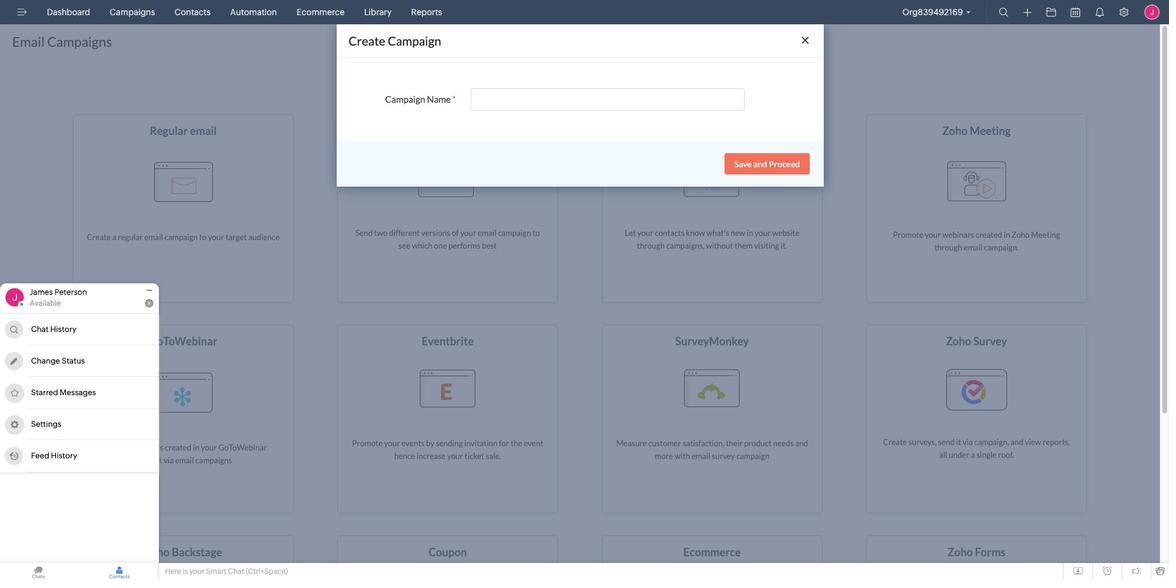 Task type: describe. For each thing, give the bounding box(es) containing it.
available
[[30, 300, 61, 308]]

dashboard link
[[42, 0, 95, 24]]

smart
[[206, 568, 227, 577]]

ecommerce
[[297, 7, 345, 17]]

contacts link
[[170, 0, 216, 24]]

status
[[62, 357, 85, 366]]

campaigns
[[110, 7, 155, 17]]

contacts
[[175, 7, 211, 17]]

change status
[[31, 357, 85, 366]]

ecommerce link
[[292, 0, 350, 24]]

reports
[[411, 7, 442, 17]]

change
[[31, 357, 60, 366]]

feed history
[[31, 452, 77, 461]]

your
[[189, 568, 205, 577]]

(ctrl+space)
[[246, 568, 288, 577]]

library link
[[359, 0, 397, 24]]

search image
[[999, 7, 1009, 17]]



Task type: vqa. For each thing, say whether or not it's contained in the screenshot.
SalesIQ LINK
no



Task type: locate. For each thing, give the bounding box(es) containing it.
chat history
[[31, 325, 76, 334]]

history right feed
[[51, 452, 77, 461]]

library
[[364, 7, 392, 17]]

chat down available
[[31, 325, 49, 334]]

notifications image
[[1095, 7, 1105, 17]]

here
[[165, 568, 181, 577]]

starred
[[31, 388, 58, 397]]

1 vertical spatial chat
[[228, 568, 244, 577]]

james
[[30, 288, 53, 297]]

messages
[[60, 388, 96, 397]]

here is your smart chat (ctrl+space)
[[165, 568, 288, 577]]

campaigns link
[[105, 0, 160, 24]]

0 horizontal spatial chat
[[31, 325, 49, 334]]

history down available
[[50, 325, 76, 334]]

Search Contacts text field
[[16, 314, 144, 333]]

org839492169
[[903, 7, 963, 17]]

quick actions image
[[1023, 8, 1032, 17]]

james peterson
[[30, 288, 87, 297]]

0 vertical spatial chat
[[31, 325, 49, 334]]

1 horizontal spatial chat
[[228, 568, 244, 577]]

is
[[183, 568, 188, 577]]

starred messages
[[31, 388, 96, 397]]

feed
[[31, 452, 49, 461]]

contacts image
[[81, 564, 158, 581]]

history for chat history
[[50, 325, 76, 334]]

chat right the smart
[[228, 568, 244, 577]]

calendar image
[[1071, 7, 1080, 17]]

settings
[[31, 420, 61, 429]]

reports link
[[406, 0, 447, 24]]

0 vertical spatial history
[[50, 325, 76, 334]]

chat
[[31, 325, 49, 334], [228, 568, 244, 577]]

automation link
[[225, 0, 282, 24]]

history
[[50, 325, 76, 334], [51, 452, 77, 461]]

chats image
[[0, 564, 77, 581]]

1 vertical spatial history
[[51, 452, 77, 461]]

configure settings image
[[1119, 7, 1129, 17]]

folder image
[[1047, 7, 1056, 17]]

peterson
[[54, 288, 87, 297]]

automation
[[230, 7, 277, 17]]

history for feed history
[[51, 452, 77, 461]]

dashboard
[[47, 7, 90, 17]]



